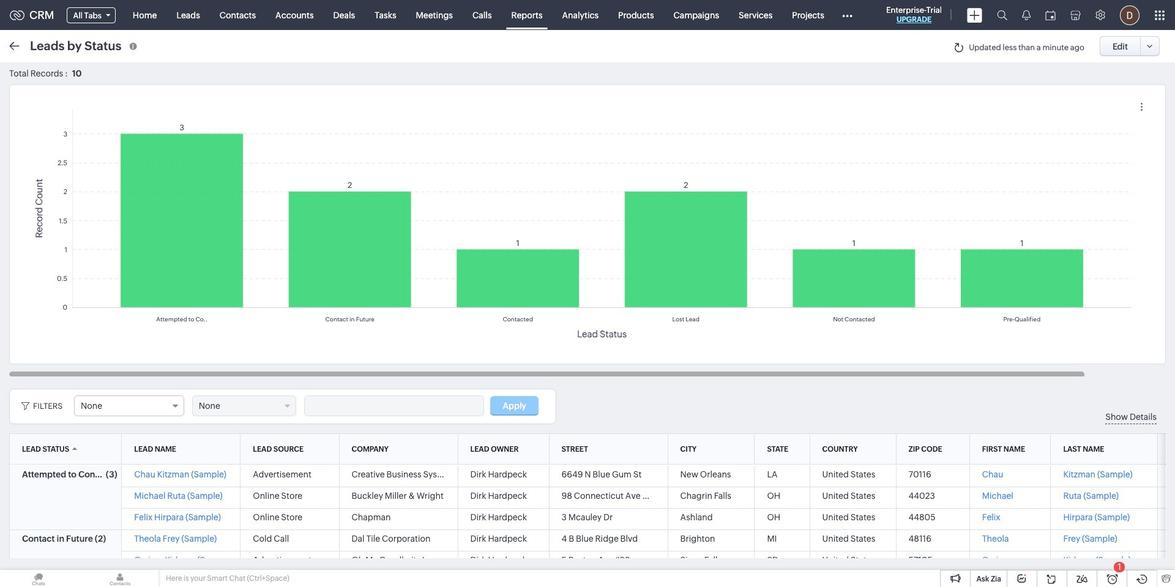 Task type: vqa. For each thing, say whether or not it's contained in the screenshot.
Contacts image
yes



Task type: describe. For each thing, give the bounding box(es) containing it.
search image
[[997, 10, 1008, 20]]

profile image
[[1120, 5, 1140, 25]]

search element
[[990, 0, 1015, 30]]

calendar image
[[1046, 10, 1056, 20]]

contacts image
[[81, 570, 159, 587]]



Task type: locate. For each thing, give the bounding box(es) containing it.
profile element
[[1113, 0, 1147, 30]]

None field
[[59, 5, 123, 25]]

create menu element
[[960, 0, 990, 30]]

Other Modules field
[[834, 5, 861, 25]]

logo image
[[10, 10, 24, 20]]

signals image
[[1022, 10, 1031, 20]]

create menu image
[[967, 8, 983, 22]]

signals element
[[1015, 0, 1038, 30]]

None text field
[[305, 396, 483, 416]]

chats image
[[0, 570, 77, 587]]



